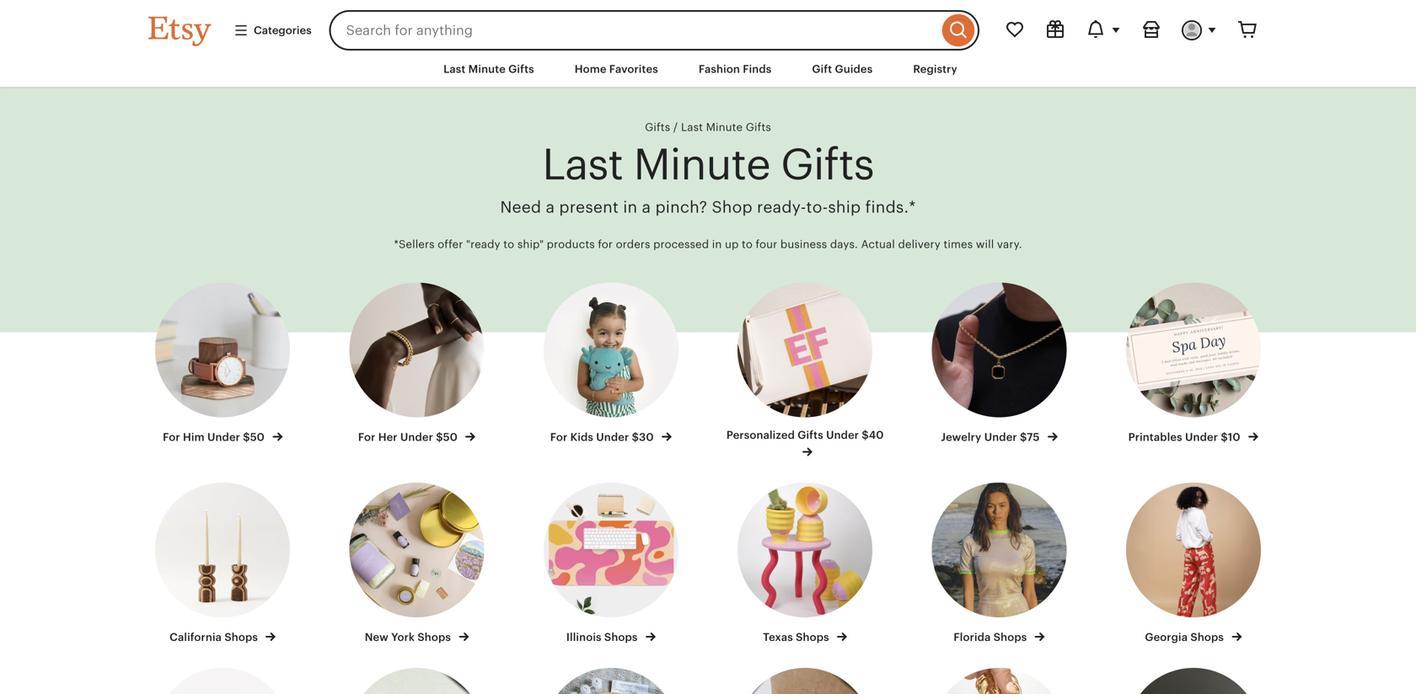 Task type: locate. For each thing, give the bounding box(es) containing it.
printables
[[1128, 431, 1182, 444]]

illinois shops link
[[529, 483, 693, 646]]

1 horizontal spatial to
[[742, 238, 753, 251]]

for left 'him'
[[163, 431, 180, 444]]

shops right georgia
[[1190, 631, 1224, 644]]

under right 'him'
[[207, 431, 240, 444]]

present
[[559, 198, 619, 216]]

personalized gifts under $40 link
[[723, 283, 887, 460]]

0 vertical spatial last
[[443, 63, 466, 75]]

guides
[[835, 63, 873, 75]]

for left her at the left bottom of page
[[358, 431, 375, 444]]

categories button
[[221, 15, 324, 46]]

shops for florida
[[993, 631, 1027, 644]]

under right her at the left bottom of page
[[400, 431, 433, 444]]

0 horizontal spatial last
[[443, 63, 466, 75]]

jewelry
[[941, 431, 981, 444]]

0 vertical spatial last minute gifts
[[443, 63, 534, 75]]

a left pinch?
[[642, 198, 651, 216]]

for him under $50 link
[[141, 283, 305, 445]]

ship
[[828, 198, 861, 216]]

new york shops
[[365, 631, 454, 644]]

georgia
[[1145, 631, 1188, 644]]

her
[[378, 431, 398, 444]]

0 horizontal spatial in
[[623, 198, 637, 216]]

pinch?
[[655, 198, 707, 216]]

1 horizontal spatial a
[[642, 198, 651, 216]]

*sellers offer "ready to ship" products for orders processed in up to four business days. actual delivery times will vary.
[[394, 238, 1022, 251]]

a right need
[[546, 198, 555, 216]]

minute
[[468, 63, 506, 75], [706, 121, 743, 134], [633, 140, 770, 189]]

personalized
[[726, 429, 795, 441]]

home
[[575, 63, 606, 75]]

shops inside "link"
[[604, 631, 638, 644]]

none search field inside categories banner
[[329, 10, 979, 51]]

for
[[163, 431, 180, 444], [358, 431, 375, 444], [550, 431, 568, 444]]

for for for kids under $30
[[550, 431, 568, 444]]

shops right illinois
[[604, 631, 638, 644]]

illinois
[[566, 631, 601, 644]]

gifts right personalized
[[798, 429, 823, 441]]

york
[[391, 631, 415, 644]]

ship"
[[517, 238, 544, 251]]

products
[[547, 238, 595, 251]]

1 $50 from the left
[[243, 431, 265, 444]]

four
[[756, 238, 777, 251]]

1 horizontal spatial $50
[[436, 431, 458, 444]]

shops right the florida
[[993, 631, 1027, 644]]

california shops link
[[141, 483, 305, 646]]

finds.*
[[865, 198, 916, 216]]

offer
[[438, 238, 463, 251]]

categories banner
[[118, 0, 1298, 51]]

shops right york
[[418, 631, 451, 644]]

gifts
[[508, 63, 534, 75], [645, 121, 670, 134], [746, 121, 771, 134], [781, 140, 874, 189], [798, 429, 823, 441]]

2 horizontal spatial for
[[550, 431, 568, 444]]

fashion finds link
[[686, 54, 784, 84]]

1 vertical spatial last minute gifts
[[681, 121, 771, 134]]

categories
[[254, 24, 312, 37]]

for her under $50 link
[[335, 283, 499, 445]]

0 horizontal spatial $50
[[243, 431, 265, 444]]

gifts down finds
[[746, 121, 771, 134]]

last
[[443, 63, 466, 75], [681, 121, 703, 134], [542, 140, 623, 189]]

1 shops from the left
[[224, 631, 258, 644]]

last minute gifts link
[[431, 54, 547, 84]]

need
[[500, 198, 541, 216]]

for for for him under $50
[[163, 431, 180, 444]]

under left $75
[[984, 431, 1017, 444]]

gifts down favorites
[[645, 121, 670, 134]]

2 for from the left
[[358, 431, 375, 444]]

under left $10
[[1185, 431, 1218, 444]]

3 for from the left
[[550, 431, 568, 444]]

2 vertical spatial last
[[542, 140, 623, 189]]

gift
[[812, 63, 832, 75]]

to
[[503, 238, 514, 251], [742, 238, 753, 251]]

under left $30
[[596, 431, 629, 444]]

1 to from the left
[[503, 238, 514, 251]]

shops right texas
[[796, 631, 829, 644]]

to right up
[[742, 238, 753, 251]]

jewelry under $75
[[941, 431, 1042, 444]]

kids
[[570, 431, 593, 444]]

orders
[[616, 238, 650, 251]]

gifts left home
[[508, 63, 534, 75]]

4 shops from the left
[[796, 631, 829, 644]]

for her under $50
[[358, 431, 460, 444]]

delivery
[[898, 238, 941, 251]]

for left kids
[[550, 431, 568, 444]]

under
[[826, 429, 859, 441], [207, 431, 240, 444], [400, 431, 433, 444], [596, 431, 629, 444], [984, 431, 1017, 444], [1185, 431, 1218, 444]]

gift guides
[[812, 63, 873, 75]]

in left up
[[712, 238, 722, 251]]

1 vertical spatial last
[[681, 121, 703, 134]]

florida shops
[[954, 631, 1030, 644]]

shops for georgia
[[1190, 631, 1224, 644]]

under left '$40'
[[826, 429, 859, 441]]

a
[[546, 198, 555, 216], [642, 198, 651, 216]]

0 vertical spatial minute
[[468, 63, 506, 75]]

$50
[[243, 431, 265, 444], [436, 431, 458, 444]]

1 horizontal spatial for
[[358, 431, 375, 444]]

3 shops from the left
[[604, 631, 638, 644]]

$50 right her at the left bottom of page
[[436, 431, 458, 444]]

in
[[623, 198, 637, 216], [712, 238, 722, 251]]

last inside menu bar
[[443, 63, 466, 75]]

1 horizontal spatial in
[[712, 238, 722, 251]]

for kids under $30 link
[[529, 283, 693, 445]]

times
[[944, 238, 973, 251]]

6 shops from the left
[[1190, 631, 1224, 644]]

registry link
[[900, 54, 970, 84]]

0 horizontal spatial a
[[546, 198, 555, 216]]

$50 right 'him'
[[243, 431, 265, 444]]

under for kids
[[596, 431, 629, 444]]

last minute gifts
[[443, 63, 534, 75], [681, 121, 771, 134], [542, 140, 874, 189]]

0 horizontal spatial to
[[503, 238, 514, 251]]

0 horizontal spatial for
[[163, 431, 180, 444]]

shops right california
[[224, 631, 258, 644]]

shops
[[224, 631, 258, 644], [418, 631, 451, 644], [604, 631, 638, 644], [796, 631, 829, 644], [993, 631, 1027, 644], [1190, 631, 1224, 644]]

shops for california
[[224, 631, 258, 644]]

$30
[[632, 431, 654, 444]]

$10
[[1221, 431, 1240, 444]]

in up orders in the left top of the page
[[623, 198, 637, 216]]

will
[[976, 238, 994, 251]]

texas shops link
[[723, 483, 887, 646]]

1 for from the left
[[163, 431, 180, 444]]

menu bar
[[118, 51, 1298, 89]]

2 $50 from the left
[[436, 431, 458, 444]]

None search field
[[329, 10, 979, 51]]

menu bar containing last minute gifts
[[118, 51, 1298, 89]]

printables under $10 link
[[1111, 283, 1275, 445]]

vary.
[[997, 238, 1022, 251]]

to left "ship""
[[503, 238, 514, 251]]

ready-
[[757, 198, 806, 216]]

5 shops from the left
[[993, 631, 1027, 644]]



Task type: vqa. For each thing, say whether or not it's contained in the screenshot.
Texas Shops
yes



Task type: describe. For each thing, give the bounding box(es) containing it.
new york shops link
[[335, 483, 499, 646]]

shops for texas
[[796, 631, 829, 644]]

georgia shops
[[1145, 631, 1227, 644]]

under for gifts
[[826, 429, 859, 441]]

2 vertical spatial last minute gifts
[[542, 140, 874, 189]]

$50 for for him under $50
[[243, 431, 265, 444]]

under for him
[[207, 431, 240, 444]]

georgia shops link
[[1111, 483, 1275, 646]]

business
[[780, 238, 827, 251]]

texas
[[763, 631, 793, 644]]

home favorites
[[575, 63, 658, 75]]

1 vertical spatial in
[[712, 238, 722, 251]]

$75
[[1020, 431, 1040, 444]]

california shops
[[170, 631, 261, 644]]

printables under $10
[[1128, 431, 1243, 444]]

minute inside last minute gifts link
[[468, 63, 506, 75]]

2 shops from the left
[[418, 631, 451, 644]]

2 horizontal spatial last
[[681, 121, 703, 134]]

for kids under $30
[[550, 431, 656, 444]]

1 vertical spatial minute
[[706, 121, 743, 134]]

2 vertical spatial minute
[[633, 140, 770, 189]]

2 a from the left
[[642, 198, 651, 216]]

2 to from the left
[[742, 238, 753, 251]]

fashion
[[699, 63, 740, 75]]

florida shops link
[[917, 483, 1081, 646]]

new
[[365, 631, 388, 644]]

*sellers
[[394, 238, 435, 251]]

processed
[[653, 238, 709, 251]]

"ready
[[466, 238, 500, 251]]

fashion finds
[[699, 63, 772, 75]]

0 vertical spatial in
[[623, 198, 637, 216]]

shops for illinois
[[604, 631, 638, 644]]

gift guides link
[[799, 54, 885, 84]]

gifts inside menu bar
[[508, 63, 534, 75]]

Search for anything text field
[[329, 10, 938, 51]]

gifts link
[[645, 121, 670, 134]]

to-
[[806, 198, 828, 216]]

need a present in a pinch? shop ready-to-ship finds.*
[[500, 198, 916, 216]]

1 a from the left
[[546, 198, 555, 216]]

up
[[725, 238, 739, 251]]

days.
[[830, 238, 858, 251]]

jewelry under $75 link
[[917, 283, 1081, 445]]

registry
[[913, 63, 957, 75]]

florida
[[954, 631, 991, 644]]

gifts up the to-
[[781, 140, 874, 189]]

finds
[[743, 63, 772, 75]]

1 horizontal spatial last
[[542, 140, 623, 189]]

home favorites link
[[562, 54, 671, 84]]

illinois shops
[[566, 631, 640, 644]]

actual
[[861, 238, 895, 251]]

him
[[183, 431, 205, 444]]

$40
[[862, 429, 884, 441]]

personalized gifts under $40
[[726, 429, 884, 441]]

$50 for for her under $50
[[436, 431, 458, 444]]

favorites
[[609, 63, 658, 75]]

for him under $50
[[163, 431, 267, 444]]

for
[[598, 238, 613, 251]]

texas shops
[[763, 631, 832, 644]]

for for for her under $50
[[358, 431, 375, 444]]

last minute gifts inside menu bar
[[443, 63, 534, 75]]

california
[[170, 631, 222, 644]]

shop
[[712, 198, 753, 216]]

under for her
[[400, 431, 433, 444]]



